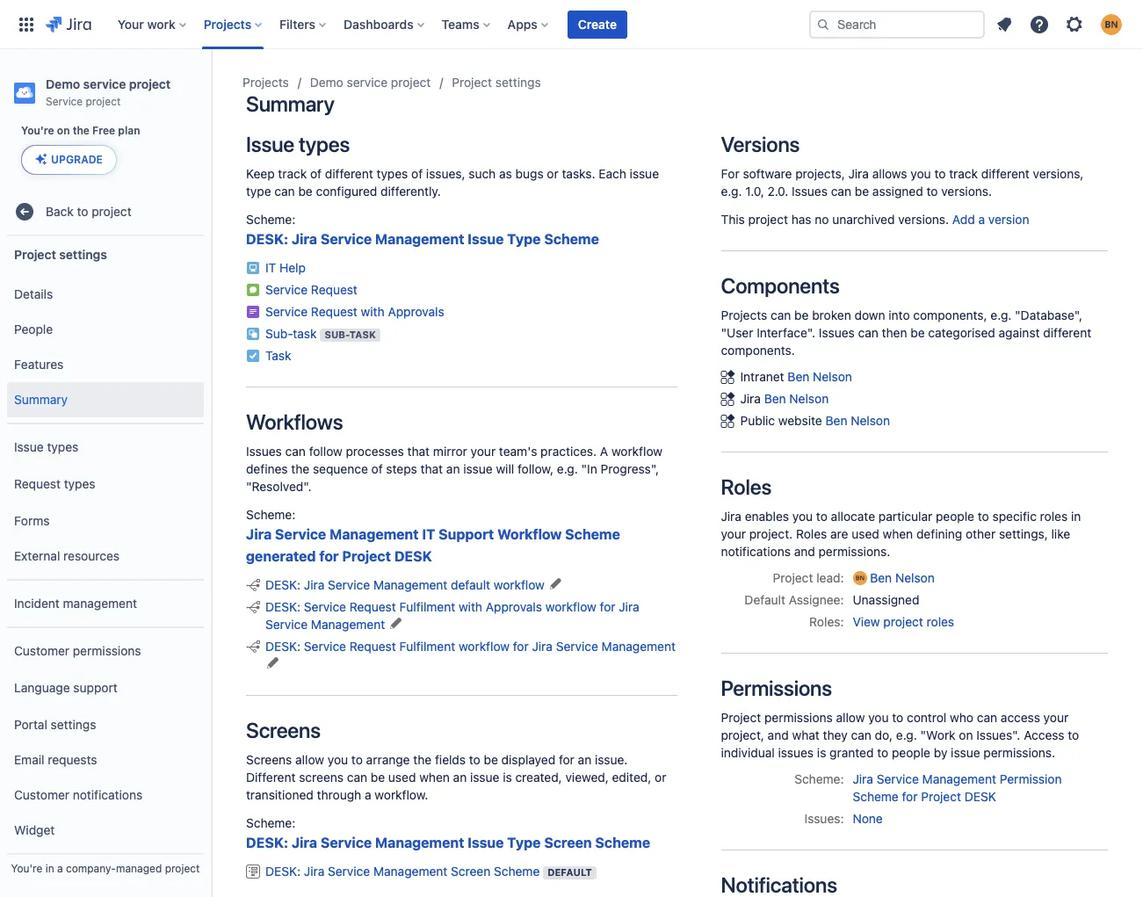 Task type: locate. For each thing, give the bounding box(es) containing it.
1 horizontal spatial issue types
[[246, 132, 350, 156]]

categorised
[[928, 325, 995, 340]]

roles left are
[[796, 526, 827, 541]]

settings up requests
[[51, 717, 96, 732]]

you right enables
[[792, 509, 813, 524]]

permissions. down issues".
[[983, 745, 1055, 760]]

1 horizontal spatial small image
[[721, 370, 735, 384]]

used up workflow.
[[388, 770, 416, 785]]

2 horizontal spatial the
[[413, 752, 432, 767]]

management inside scheme: desk: jira service management issue type screen scheme
[[375, 835, 464, 850]]

can down "workflows"
[[285, 444, 306, 459]]

people up defining
[[936, 509, 974, 524]]

people inside jira enables you to allocate particular people to specific roles in your project. roles are used when defining other settings, like notifications and permissions.
[[936, 509, 974, 524]]

track inside for software projects, jira allows you to track different versions, e.g. 1.0, 2.0. issues can be assigned to versions.
[[949, 166, 978, 181]]

viewed,
[[565, 770, 609, 785]]

scheme right workflow
[[565, 526, 620, 542]]

1 horizontal spatial the
[[291, 461, 309, 476]]

of up 'differently.'
[[411, 166, 423, 181]]

1 horizontal spatial a
[[365, 787, 371, 802]]

can inside for software projects, jira allows you to track different versions, e.g. 1.0, 2.0. issues can be assigned to versions.
[[831, 184, 851, 199]]

0 vertical spatial project settings
[[452, 75, 541, 90]]

scheme up the none
[[853, 789, 899, 804]]

0 horizontal spatial approvals
[[388, 304, 444, 319]]

1 vertical spatial versions.
[[898, 212, 949, 227]]

summary inside group
[[14, 392, 68, 407]]

support
[[439, 526, 494, 542]]

0 vertical spatial roles
[[721, 474, 771, 499]]

projects inside popup button
[[204, 16, 251, 31]]

small image
[[721, 370, 735, 384], [246, 640, 260, 654]]

1 track from the left
[[278, 166, 307, 181]]

group containing issue types
[[7, 423, 204, 579]]

screens for screens allow you to arrange the fields to be displayed for an issue. different screens can be used when an issue is created, viewed, edited, or transitioned through a workflow.
[[246, 752, 292, 767]]

primary element
[[11, 0, 809, 49]]

settings for demo service project
[[495, 75, 541, 90]]

screen inside scheme: desk: jira service management issue type screen scheme
[[544, 835, 592, 850]]

your inside jira enables you to allocate particular people to specific roles in your project. roles are used when defining other settings, like notifications and permissions.
[[721, 526, 746, 541]]

0 horizontal spatial your
[[471, 444, 496, 459]]

e.g. inside project permissions allow you to control who can access your project, and what they can do, e.g. "work on issues". access to individual issues is granted to people by issue permissions.
[[896, 727, 917, 742]]

1 vertical spatial customer
[[14, 787, 69, 802]]

desk: jira service management default workflow
[[265, 577, 545, 592]]

project up free on the top
[[86, 95, 121, 108]]

issues inside projects can be broken down into components, e.g. "database", "user interface". issues can then be categorised against different components.
[[819, 325, 855, 340]]

0 vertical spatial or
[[547, 166, 559, 181]]

type down created,
[[507, 835, 541, 850]]

project down by
[[921, 789, 961, 804]]

1 horizontal spatial or
[[655, 770, 666, 785]]

1 horizontal spatial notifications
[[721, 544, 791, 559]]

of down processes
[[371, 461, 383, 476]]

types up request types at left
[[47, 439, 78, 454]]

desk: jira service management issue type scheme link
[[246, 231, 599, 247]]

scheme: for screens
[[246, 815, 295, 830]]

0 vertical spatial with
[[361, 304, 385, 319]]

demo for demo service project
[[310, 75, 343, 90]]

team's
[[499, 444, 537, 459]]

settings down 'back to project'
[[59, 247, 107, 262]]

scheme down the tasks.
[[544, 231, 599, 247]]

1 horizontal spatial roles
[[796, 526, 827, 541]]

demo inside demo service project service project
[[46, 76, 80, 91]]

1 horizontal spatial different
[[981, 166, 1029, 181]]

scheme: for workflows
[[246, 507, 295, 522]]

1 horizontal spatial roles
[[1040, 509, 1068, 524]]

notifications inside jira enables you to allocate particular people to specific roles in your project. roles are used when defining other settings, like notifications and permissions.
[[721, 544, 791, 559]]

1 vertical spatial permissions
[[764, 710, 833, 725]]

be inside keep track of different types of issues, such as bugs or tasks. each issue type can be configured differently.
[[298, 184, 313, 199]]

issues down broken
[[819, 325, 855, 340]]

1 vertical spatial and
[[768, 727, 789, 742]]

you're in a company-managed project
[[11, 862, 200, 875]]

1 vertical spatial screen
[[451, 864, 490, 879]]

can inside the screens allow you to arrange the fields to be displayed for an issue. different screens can be used when an issue is created, viewed, edited, or transitioned through a workflow.
[[347, 770, 367, 785]]

be right then
[[910, 325, 925, 340]]

customer for customer notifications
[[14, 787, 69, 802]]

used
[[852, 526, 879, 541], [388, 770, 416, 785]]

for
[[721, 166, 739, 181]]

service inside demo service project service project
[[83, 76, 126, 91]]

notifications down project.
[[721, 544, 791, 559]]

1 horizontal spatial with
[[459, 599, 482, 614]]

your work button
[[112, 10, 193, 38]]

projects right sidebar navigation icon
[[242, 75, 289, 90]]

1 customer from the top
[[14, 643, 69, 658]]

scheme: inside scheme: desk: jira service management issue type screen scheme
[[246, 815, 295, 830]]

issue types link
[[7, 430, 204, 465]]

notifications down the email requests link
[[73, 787, 143, 802]]

desk: inside scheme: desk: jira service management issue type screen scheme
[[246, 835, 288, 850]]

1 group from the top
[[7, 272, 204, 423]]

ben nelson for public website
[[825, 413, 890, 428]]

2 customer from the top
[[14, 787, 69, 802]]

can up 'interface".'
[[771, 308, 791, 322]]

1 horizontal spatial is
[[817, 745, 826, 760]]

0 vertical spatial default
[[745, 592, 785, 607]]

scheme inside scheme: desk: jira service management issue type screen scheme
[[595, 835, 650, 850]]

a inside the screens allow you to arrange the fields to be displayed for an issue. different screens can be used when an issue is created, viewed, edited, or transitioned through a workflow.
[[365, 787, 371, 802]]

default
[[451, 577, 490, 592]]

issue inside group
[[14, 439, 44, 454]]

0 horizontal spatial allow
[[295, 752, 324, 767]]

notifications inside group
[[73, 787, 143, 802]]

task inside sub-task sub-task
[[349, 329, 376, 340]]

fields
[[435, 752, 466, 767]]

and up project lead:
[[794, 544, 815, 559]]

1 horizontal spatial track
[[949, 166, 978, 181]]

issues up defines
[[246, 444, 282, 459]]

project down 2.0.
[[748, 212, 788, 227]]

scheme: for permissions
[[794, 771, 844, 786]]

to left arrange
[[351, 752, 363, 767]]

issue types up request types at left
[[14, 439, 78, 454]]

scheme inside "scheme: desk: jira service management issue type scheme"
[[544, 231, 599, 247]]

issue types up keep
[[246, 132, 350, 156]]

versions. inside for software projects, jira allows you to track different versions, e.g. 1.0, 2.0. issues can be assigned to versions.
[[941, 184, 992, 199]]

widget link
[[7, 813, 204, 848]]

you're
[[21, 124, 54, 137], [11, 862, 42, 875]]

to right back
[[77, 204, 88, 219]]

service inside "scheme: desk: jira service management issue type scheme"
[[321, 231, 372, 247]]

0 vertical spatial projects
[[204, 16, 251, 31]]

2 vertical spatial the
[[413, 752, 432, 767]]

0 vertical spatial permissions.
[[818, 544, 890, 559]]

workflow inside desk: service request fulfilment with approvals workflow for jira service management
[[545, 599, 596, 614]]

approvals down 'default'
[[486, 599, 542, 614]]

track right keep
[[278, 166, 307, 181]]

0 horizontal spatial on
[[57, 124, 70, 137]]

1 horizontal spatial default
[[745, 592, 785, 607]]

people left by
[[892, 745, 930, 760]]

management
[[375, 231, 464, 247], [330, 526, 419, 542], [373, 577, 447, 592], [311, 617, 385, 632], [602, 639, 676, 654], [922, 771, 996, 786], [375, 835, 464, 850], [373, 864, 447, 879]]

type down the bugs
[[507, 231, 541, 247]]

1 vertical spatial project settings
[[14, 247, 107, 262]]

request down desk: jira service management default workflow link
[[349, 639, 396, 654]]

1 horizontal spatial allow
[[836, 710, 865, 725]]

people
[[936, 509, 974, 524], [892, 745, 930, 760]]

desk: jira service management screen scheme default
[[265, 864, 592, 879]]

type for screens
[[507, 835, 541, 850]]

can down projects,
[[831, 184, 851, 199]]

sub-task link
[[265, 326, 317, 341]]

be
[[298, 184, 313, 199], [855, 184, 869, 199], [794, 308, 809, 322], [910, 325, 925, 340], [484, 752, 498, 767], [371, 770, 385, 785]]

nelson
[[813, 369, 852, 384], [789, 391, 829, 406], [851, 413, 890, 428], [895, 570, 935, 585]]

1 horizontal spatial your
[[721, 526, 746, 541]]

summary down features
[[14, 392, 68, 407]]

is down "they"
[[817, 745, 826, 760]]

your work
[[118, 16, 175, 31]]

an inside issues can follow processes that mirror your team's practices. a workflow defines the sequence of steps that an issue will follow, e.g. "in progress", "resolved".
[[446, 461, 460, 476]]

the inside issues can follow processes that mirror your team's practices. a workflow defines the sequence of steps that an issue will follow, e.g. "in progress", "resolved".
[[291, 461, 309, 476]]

group
[[7, 272, 204, 423], [7, 423, 204, 579], [7, 627, 204, 897]]

permissions
[[721, 676, 832, 700]]

type inside scheme: desk: jira service management issue type screen scheme
[[507, 835, 541, 850]]

with up sub-task sub-task
[[361, 304, 385, 319]]

0 horizontal spatial roles
[[927, 614, 954, 629]]

"work
[[920, 727, 956, 742]]

the left free on the top
[[73, 124, 90, 137]]

workflow right 'default'
[[494, 577, 545, 592]]

roles
[[721, 474, 771, 499], [796, 526, 827, 541]]

the up "resolved".
[[291, 461, 309, 476]]

0 horizontal spatial is
[[503, 770, 512, 785]]

different
[[325, 166, 373, 181], [981, 166, 1029, 181], [1043, 325, 1091, 340]]

jira image
[[46, 14, 91, 35], [46, 14, 91, 35]]

different up configured
[[325, 166, 373, 181]]

desk down issues".
[[964, 789, 996, 804]]

can inside issues can follow processes that mirror your team's practices. a workflow defines the sequence of steps that an issue will follow, e.g. "in progress", "resolved".
[[285, 444, 306, 459]]

desk: service request fulfilment with approvals workflow for jira service management link
[[265, 599, 639, 632]]

issue inside scheme: desk: jira service management issue type screen scheme
[[468, 835, 504, 850]]

when
[[883, 526, 913, 541], [419, 770, 450, 785]]

to right access
[[1068, 727, 1079, 742]]

roles right view
[[927, 614, 954, 629]]

or inside keep track of different types of issues, such as bugs or tasks. each issue type can be configured differently.
[[547, 166, 559, 181]]

used inside the screens allow you to arrange the fields to be displayed for an issue. different screens can be used when an issue is created, viewed, edited, or transitioned through a workflow.
[[388, 770, 416, 785]]

settings image
[[1064, 14, 1085, 35]]

scheme: inside "scheme: desk: jira service management issue type scheme"
[[246, 212, 295, 227]]

banner containing your work
[[0, 0, 1143, 49]]

public
[[740, 413, 775, 428]]

ben right website
[[825, 413, 847, 428]]

dashboards button
[[338, 10, 431, 38]]

sequence
[[313, 461, 368, 476]]

do,
[[875, 727, 893, 742]]

1 horizontal spatial in
[[1071, 509, 1081, 524]]

banner
[[0, 0, 1143, 49]]

1 vertical spatial screens
[[246, 752, 292, 767]]

task link
[[265, 348, 291, 363]]

desk
[[394, 548, 432, 564], [964, 789, 996, 804]]

bugs
[[515, 166, 544, 181]]

external resources
[[14, 548, 119, 563]]

request up service request with approvals
[[311, 282, 357, 297]]

be left configured
[[298, 184, 313, 199]]

you inside jira enables you to allocate particular people to specific roles in your project. roles are used when defining other settings, like notifications and permissions.
[[792, 509, 813, 524]]

0 horizontal spatial default
[[547, 866, 592, 878]]

demo up you're on the free plan at the top left
[[46, 76, 80, 91]]

you up the screens
[[328, 752, 348, 767]]

default assignee: unassigned roles: view project roles
[[745, 592, 954, 629]]

a left company-
[[57, 862, 63, 875]]

1 horizontal spatial sub-
[[325, 329, 349, 340]]

0 horizontal spatial desk
[[394, 548, 432, 564]]

1 vertical spatial it
[[422, 526, 435, 542]]

0 vertical spatial screen
[[544, 835, 592, 850]]

desk: for desk: service request fulfilment workflow for jira service management
[[265, 639, 301, 654]]

ben nelson for jira
[[764, 391, 829, 406]]

2 screens from the top
[[246, 752, 292, 767]]

free
[[92, 124, 115, 137]]

0 vertical spatial screens
[[246, 718, 321, 742]]

view project roles link
[[853, 614, 954, 629]]

on down "who"
[[959, 727, 973, 742]]

displayed
[[501, 752, 555, 767]]

0 vertical spatial people
[[936, 509, 974, 524]]

settings
[[495, 75, 541, 90], [59, 247, 107, 262], [51, 717, 96, 732]]

e.g. down "for" on the right top of the page
[[721, 184, 742, 199]]

screens
[[246, 718, 321, 742], [246, 752, 292, 767]]

sidebar navigation image
[[192, 70, 230, 105]]

0 vertical spatial type
[[507, 231, 541, 247]]

small image
[[721, 392, 735, 406], [721, 414, 735, 428], [246, 578, 260, 592], [246, 600, 260, 614]]

service inside scheme: desk: jira service management issue type screen scheme
[[321, 835, 372, 850]]

of
[[310, 166, 322, 181], [411, 166, 423, 181], [371, 461, 383, 476]]

back
[[46, 204, 74, 219]]

2 group from the top
[[7, 423, 204, 579]]

0 horizontal spatial track
[[278, 166, 307, 181]]

0 horizontal spatial notifications
[[73, 787, 143, 802]]

desk:
[[246, 231, 288, 247], [265, 577, 301, 592], [265, 599, 301, 614], [265, 639, 301, 654], [246, 835, 288, 850], [265, 864, 301, 879]]

project
[[452, 75, 492, 90], [14, 247, 56, 262], [342, 548, 391, 564], [773, 570, 813, 585], [721, 710, 761, 725], [921, 789, 961, 804]]

desk: for desk: service request fulfilment with approvals workflow for jira service management
[[265, 599, 301, 614]]

when down 'fields'
[[419, 770, 450, 785]]

plan
[[118, 124, 140, 137]]

an down 'fields'
[[453, 770, 467, 785]]

"resolved".
[[246, 479, 312, 494]]

0 vertical spatial an
[[446, 461, 460, 476]]

ben nelson for intranet
[[788, 369, 852, 384]]

2 vertical spatial your
[[1043, 710, 1069, 725]]

notifications
[[721, 544, 791, 559], [73, 787, 143, 802]]

project up project, on the right bottom of the page
[[721, 710, 761, 725]]

e.g. right do,
[[896, 727, 917, 742]]

when inside jira enables you to allocate particular people to specific roles in your project. roles are used when defining other settings, like notifications and permissions.
[[883, 526, 913, 541]]

features
[[14, 356, 63, 371]]

demo right projects link
[[310, 75, 343, 90]]

to right 'fields'
[[469, 752, 480, 767]]

service request with approvals
[[265, 304, 444, 319]]

scheme: inside "scheme: jira service management permission scheme for project desk issues: none"
[[794, 771, 844, 786]]

1 screens from the top
[[246, 718, 321, 742]]

none link
[[853, 811, 883, 826]]

scheme: inside scheme: jira service management it support workflow scheme generated for project desk
[[246, 507, 295, 522]]

1 vertical spatial in
[[45, 862, 54, 875]]

sub- down service request with approvals
[[325, 329, 349, 340]]

workflows
[[246, 409, 343, 434]]

1 vertical spatial allow
[[295, 752, 324, 767]]

progress",
[[601, 461, 659, 476]]

project inside default assignee: unassigned roles: view project roles
[[883, 614, 923, 629]]

allow inside project permissions allow you to control who can access your project, and what they can do, e.g. "work on issues". access to individual issues is granted to people by issue permissions.
[[836, 710, 865, 725]]

desk: inside desk: service request fulfilment with approvals workflow for jira service management
[[265, 599, 301, 614]]

types down issue types link on the left
[[64, 476, 95, 491]]

desk up the desk: jira service management default workflow
[[394, 548, 432, 564]]

enables
[[745, 509, 789, 524]]

projects for projects popup button at the left top of page
[[204, 16, 251, 31]]

types up 'differently.'
[[376, 166, 408, 181]]

0 vertical spatial versions.
[[941, 184, 992, 199]]

1 vertical spatial desk
[[964, 789, 996, 804]]

this project has no unarchived versions. add a version
[[721, 212, 1029, 227]]

avatar image
[[853, 571, 867, 585]]

software
[[743, 166, 792, 181]]

3 group from the top
[[7, 627, 204, 897]]

it
[[265, 260, 276, 275], [422, 526, 435, 542]]

allow up "they"
[[836, 710, 865, 725]]

project
[[391, 75, 431, 90], [129, 76, 171, 91], [86, 95, 121, 108], [92, 204, 132, 219], [748, 212, 788, 227], [883, 614, 923, 629], [165, 862, 200, 875]]

ben for intranet
[[788, 369, 809, 384]]

service down dashboards
[[347, 75, 388, 90]]

as
[[499, 166, 512, 181]]

arrange
[[366, 752, 410, 767]]

0 horizontal spatial permissions.
[[818, 544, 890, 559]]

fulfilment inside desk: service request fulfilment with approvals workflow for jira service management
[[399, 599, 455, 614]]

your profile and settings image
[[1101, 14, 1122, 35]]

jira inside "scheme: jira service management permission scheme for project desk issues: none"
[[853, 771, 873, 786]]

differently.
[[380, 184, 441, 199]]

when inside the screens allow you to arrange the fields to be displayed for an issue. different screens can be used when an issue is created, viewed, edited, or transitioned through a workflow.
[[419, 770, 450, 785]]

the left 'fields'
[[413, 752, 432, 767]]

defining
[[916, 526, 962, 541]]

1 vertical spatial your
[[721, 526, 746, 541]]

desk: jira service management default workflow link
[[265, 577, 545, 592]]

1 vertical spatial you're
[[11, 862, 42, 875]]

issue
[[630, 166, 659, 181], [463, 461, 493, 476], [951, 745, 980, 760], [470, 770, 499, 785]]

e.g. up against
[[990, 308, 1012, 322]]

service for demo service project service project
[[83, 76, 126, 91]]

0 horizontal spatial different
[[325, 166, 373, 181]]

issue inside the screens allow you to arrange the fields to be displayed for an issue. different screens can be used when an issue is created, viewed, edited, or transitioned through a workflow.
[[470, 770, 499, 785]]

that up steps
[[407, 444, 430, 459]]

that down mirror
[[420, 461, 443, 476]]

permissions inside project permissions allow you to control who can access your project, and what they can do, e.g. "work on issues". access to individual issues is granted to people by issue permissions.
[[764, 710, 833, 725]]

0 horizontal spatial people
[[892, 745, 930, 760]]

1 horizontal spatial approvals
[[486, 599, 542, 614]]

0 vertical spatial approvals
[[388, 304, 444, 319]]

service request with approvals - a requests that may require approval. image
[[246, 305, 260, 319]]

you're down widget
[[11, 862, 42, 875]]

0 horizontal spatial small image
[[246, 640, 260, 654]]

none
[[853, 811, 883, 826]]

scheme: jira service management permission scheme for project desk issues: none
[[794, 771, 1062, 826]]

track
[[278, 166, 307, 181], [949, 166, 978, 181]]

with inside desk: service request fulfilment with approvals workflow for jira service management
[[459, 599, 482, 614]]

0 horizontal spatial task
[[265, 348, 291, 363]]

back to project
[[46, 204, 132, 219]]

follow,
[[518, 461, 554, 476]]

in
[[1071, 509, 1081, 524], [45, 862, 54, 875]]

task right task - a task that needs to be done. icon
[[265, 348, 291, 363]]

1 horizontal spatial of
[[371, 461, 383, 476]]

for inside the screens allow you to arrange the fields to be displayed for an issue. different screens can be used when an issue is created, viewed, edited, or transitioned through a workflow.
[[559, 752, 574, 767]]

request inside desk: service request fulfilment with approvals workflow for jira service management
[[349, 599, 396, 614]]

1 horizontal spatial service
[[347, 75, 388, 90]]

track inside keep track of different types of issues, such as bugs or tasks. each issue type can be configured differently.
[[278, 166, 307, 181]]

project up the assignee:
[[773, 570, 813, 585]]

2 track from the left
[[949, 166, 978, 181]]

0 vertical spatial customer
[[14, 643, 69, 658]]

1 vertical spatial issues
[[819, 325, 855, 340]]

help image
[[1029, 14, 1050, 35]]

0 vertical spatial permissions
[[73, 643, 141, 658]]

allow up the screens
[[295, 752, 324, 767]]

1 vertical spatial when
[[419, 770, 450, 785]]

1 horizontal spatial on
[[959, 727, 973, 742]]

customer inside 'link'
[[14, 643, 69, 658]]

1 vertical spatial type
[[507, 835, 541, 850]]

has
[[791, 212, 811, 227]]

2 type from the top
[[507, 835, 541, 850]]

1 vertical spatial a
[[365, 787, 371, 802]]

2 fulfilment from the top
[[399, 639, 455, 654]]

1 vertical spatial with
[[459, 599, 482, 614]]

group containing details
[[7, 272, 204, 423]]

demo for demo service project service project
[[46, 76, 80, 91]]

summary up keep
[[246, 91, 334, 116]]

an up viewed,
[[578, 752, 592, 767]]

issue up keep
[[246, 132, 294, 156]]

used inside jira enables you to allocate particular people to specific roles in your project. roles are used when defining other settings, like notifications and permissions.
[[852, 526, 879, 541]]

settings inside group
[[51, 717, 96, 732]]

scheme
[[544, 231, 599, 247], [565, 526, 620, 542], [853, 789, 899, 804], [595, 835, 650, 850], [494, 864, 540, 879]]

scheme: for issue types
[[246, 212, 295, 227]]

permissions. down are
[[818, 544, 890, 559]]

permissions inside 'link'
[[73, 643, 141, 658]]

1 vertical spatial summary
[[14, 392, 68, 407]]

projects right work
[[204, 16, 251, 31]]

1 vertical spatial issue types
[[14, 439, 78, 454]]

sub- up "task" link on the left of the page
[[265, 326, 293, 341]]

for inside "scheme: jira service management permission scheme for project desk issues: none"
[[902, 789, 918, 804]]

1 horizontal spatial people
[[936, 509, 974, 524]]

service up free on the top
[[83, 76, 126, 91]]

incident management
[[14, 595, 137, 610]]

0 vertical spatial roles
[[1040, 509, 1068, 524]]

of inside issues can follow processes that mirror your team's practices. a workflow defines the sequence of steps that an issue will follow, e.g. "in progress", "resolved".
[[371, 461, 383, 476]]

1 vertical spatial or
[[655, 770, 666, 785]]

demo service project
[[310, 75, 431, 90]]

you inside for software projects, jira allows you to track different versions, e.g. 1.0, 2.0. issues can be assigned to versions.
[[911, 166, 931, 181]]

service request with approvals link
[[265, 304, 444, 319]]

1 fulfilment from the top
[[399, 599, 455, 614]]

default inside the "desk: jira service management screen scheme default"
[[547, 866, 592, 878]]

nelson for jira
[[789, 391, 829, 406]]

2 vertical spatial settings
[[51, 717, 96, 732]]

service
[[46, 95, 83, 108], [321, 231, 372, 247], [265, 282, 308, 297], [265, 304, 308, 319], [275, 526, 326, 542], [328, 577, 370, 592], [304, 599, 346, 614], [265, 617, 308, 632], [304, 639, 346, 654], [556, 639, 598, 654], [877, 771, 919, 786], [321, 835, 372, 850], [328, 864, 370, 879]]

screens for screens
[[246, 718, 321, 742]]

language
[[14, 680, 70, 695]]

is inside the screens allow you to arrange the fields to be displayed for an issue. different screens can be used when an issue is created, viewed, edited, or transitioned through a workflow.
[[503, 770, 512, 785]]

1 vertical spatial fulfilment
[[399, 639, 455, 654]]

type
[[246, 184, 271, 199]]

desk: service request fulfilment workflow for jira service management
[[265, 639, 676, 654]]

permissions. inside project permissions allow you to control who can access your project, and what they can do, e.g. "work on issues". access to individual issues is granted to people by issue permissions.
[[983, 745, 1055, 760]]

issue down such
[[468, 231, 504, 247]]

0 horizontal spatial demo
[[46, 76, 80, 91]]

and up issues
[[768, 727, 789, 742]]

project settings down apps
[[452, 75, 541, 90]]

your inside project permissions allow you to control who can access your project, and what they can do, e.g. "work on issues". access to individual issues is granted to people by issue permissions.
[[1043, 710, 1069, 725]]

1 horizontal spatial demo
[[310, 75, 343, 90]]

fulfilment down desk: jira service management default workflow link
[[399, 599, 455, 614]]

1 horizontal spatial used
[[852, 526, 879, 541]]

1 vertical spatial approvals
[[486, 599, 542, 614]]

approvals down "desk: jira service management issue type scheme" link
[[388, 304, 444, 319]]

0 vertical spatial is
[[817, 745, 826, 760]]

0 vertical spatial and
[[794, 544, 815, 559]]

0 horizontal spatial service
[[83, 76, 126, 91]]

1 type from the top
[[507, 231, 541, 247]]

scheme: down issues
[[794, 771, 844, 786]]

of up configured
[[310, 166, 322, 181]]

or
[[547, 166, 559, 181], [655, 770, 666, 785]]

broken
[[812, 308, 851, 322]]

or right the bugs
[[547, 166, 559, 181]]

scheme: down "resolved".
[[246, 507, 295, 522]]

jira inside desk: service request fulfilment with approvals workflow for jira service management
[[619, 599, 639, 614]]

and inside project permissions allow you to control who can access your project, and what they can do, e.g. "work on issues". access to individual issues is granted to people by issue permissions.
[[768, 727, 789, 742]]

1 horizontal spatial and
[[794, 544, 815, 559]]

jira inside for software projects, jira allows you to track different versions, e.g. 1.0, 2.0. issues can be assigned to versions.
[[848, 166, 869, 181]]

service request
[[265, 282, 357, 297]]

versions.
[[941, 184, 992, 199], [898, 212, 949, 227]]

project down the unassigned
[[883, 614, 923, 629]]



Task type: describe. For each thing, give the bounding box(es) containing it.
nelson for public website
[[851, 413, 890, 428]]

settings,
[[999, 526, 1048, 541]]

projects link
[[242, 72, 289, 93]]

0 horizontal spatial sub-
[[265, 326, 293, 341]]

1 vertical spatial that
[[420, 461, 443, 476]]

unassigned
[[853, 592, 919, 607]]

2.0.
[[768, 184, 788, 199]]

to right assigned
[[926, 184, 938, 199]]

2 vertical spatial an
[[453, 770, 467, 785]]

group containing customer permissions
[[7, 627, 204, 897]]

other
[[966, 526, 996, 541]]

management inside scheme: jira service management it support workflow scheme generated for project desk
[[330, 526, 419, 542]]

customer permissions link
[[7, 634, 204, 669]]

desk: jira service management screen scheme link
[[265, 864, 540, 879]]

workflow down desk: service request fulfilment with approvals workflow for jira service management
[[459, 639, 510, 654]]

forms link
[[7, 504, 204, 539]]

can up issues".
[[977, 710, 997, 725]]

intranet
[[740, 369, 788, 384]]

request inside group
[[14, 476, 61, 491]]

unarchived
[[832, 212, 895, 227]]

steps
[[386, 461, 417, 476]]

language support link
[[7, 669, 204, 707]]

be down arrange
[[371, 770, 385, 785]]

0 vertical spatial that
[[407, 444, 430, 459]]

it inside scheme: jira service management it support workflow scheme generated for project desk
[[422, 526, 435, 542]]

ben nelson link for intranet
[[788, 369, 852, 384]]

details link
[[7, 277, 204, 312]]

specific
[[992, 509, 1037, 524]]

customer notifications link
[[7, 778, 204, 813]]

demo service project link
[[310, 72, 431, 93]]

projects can be broken down into components, e.g. "database", "user interface". issues can then be categorised against different components.
[[721, 308, 1091, 358]]

service inside demo service project service project
[[46, 95, 83, 108]]

Search field
[[809, 10, 985, 38]]

website
[[778, 413, 822, 428]]

add
[[952, 212, 975, 227]]

0 vertical spatial summary
[[246, 91, 334, 116]]

will
[[496, 461, 514, 476]]

0 horizontal spatial roles
[[721, 474, 771, 499]]

1.0,
[[745, 184, 764, 199]]

in inside jira enables you to allocate particular people to specific roles in your project. roles are used when defining other settings, like notifications and permissions.
[[1071, 509, 1081, 524]]

types inside keep track of different types of issues, such as bugs or tasks. each issue type can be configured differently.
[[376, 166, 408, 181]]

allow inside the screens allow you to arrange the fields to be displayed for an issue. different screens can be used when an issue is created, viewed, edited, or transitioned through a workflow.
[[295, 752, 324, 767]]

scheme: jira service management it support workflow scheme generated for project desk
[[246, 507, 620, 564]]

project lead:
[[773, 570, 844, 585]]

type for issue types
[[507, 231, 541, 247]]

jira service management it support workflow scheme generated for project desk link
[[246, 526, 620, 564]]

ben for jira
[[764, 391, 786, 406]]

you inside project permissions allow you to control who can access your project, and what they can do, e.g. "work on issues". access to individual issues is granted to people by issue permissions.
[[868, 710, 889, 725]]

control
[[907, 710, 947, 725]]

can down down
[[858, 325, 878, 340]]

2 horizontal spatial of
[[411, 166, 423, 181]]

granted
[[830, 745, 874, 760]]

task - a task that needs to be done. image
[[246, 349, 260, 363]]

request types link
[[7, 465, 204, 504]]

like
[[1051, 526, 1070, 541]]

management inside "scheme: desk: jira service management issue type scheme"
[[375, 231, 464, 247]]

transitioned
[[246, 787, 314, 802]]

sub- inside sub-task sub-task
[[325, 329, 349, 340]]

filters button
[[274, 10, 333, 38]]

project down "primary" element in the top of the page
[[391, 75, 431, 90]]

scheme inside scheme: jira service management it support workflow scheme generated for project desk
[[565, 526, 620, 542]]

external resources link
[[7, 539, 204, 574]]

fulfilment for workflow
[[399, 639, 455, 654]]

be up 'interface".'
[[794, 308, 809, 322]]

this
[[721, 212, 745, 227]]

nelson for intranet
[[813, 369, 852, 384]]

types inside issue types link
[[47, 439, 78, 454]]

version
[[988, 212, 1029, 227]]

roles inside jira enables you to allocate particular people to specific roles in your project. roles are used when defining other settings, like notifications and permissions.
[[1040, 509, 1068, 524]]

"database",
[[1015, 308, 1082, 322]]

be left the displayed
[[484, 752, 498, 767]]

teams button
[[436, 10, 497, 38]]

scheme: desk: jira service management issue type screen scheme
[[246, 815, 650, 850]]

ben nelson link for public website
[[825, 413, 890, 428]]

0 vertical spatial on
[[57, 124, 70, 137]]

against
[[999, 325, 1040, 340]]

sub-task sub-task
[[265, 326, 376, 341]]

roles:
[[809, 614, 844, 629]]

1 vertical spatial small image
[[246, 640, 260, 654]]

roles inside default assignee: unassigned roles: view project roles
[[927, 614, 954, 629]]

demo service project service project
[[46, 76, 171, 108]]

each
[[599, 166, 626, 181]]

0 horizontal spatial of
[[310, 166, 322, 181]]

assignee:
[[789, 592, 844, 607]]

to right allows
[[934, 166, 946, 181]]

particular
[[878, 509, 932, 524]]

permissions for customer
[[73, 643, 141, 658]]

issue inside "scheme: desk: jira service management issue type scheme"
[[468, 231, 504, 247]]

issue types inside group
[[14, 439, 78, 454]]

customer permissions
[[14, 643, 141, 658]]

to down do,
[[877, 745, 888, 760]]

request up sub-task sub-task
[[311, 304, 357, 319]]

permissions. inside jira enables you to allocate particular people to specific roles in your project. roles are used when defining other settings, like notifications and permissions.
[[818, 544, 890, 559]]

approvals inside desk: service request fulfilment with approvals workflow for jira service management
[[486, 599, 542, 614]]

processes
[[346, 444, 404, 459]]

public website
[[740, 413, 825, 428]]

to left allocate
[[816, 509, 828, 524]]

or inside the screens allow you to arrange the fields to be displayed for an issue. different screens can be used when an issue is created, viewed, edited, or transitioned through a workflow.
[[655, 770, 666, 785]]

issue inside issues can follow processes that mirror your team's practices. a workflow defines the sequence of steps that an issue will follow, e.g. "in progress", "resolved".
[[463, 461, 493, 476]]

email requests link
[[7, 743, 204, 778]]

management inside "scheme: jira service management permission scheme for project desk issues: none"
[[922, 771, 996, 786]]

service for demo service project
[[347, 75, 388, 90]]

project up the details
[[14, 247, 56, 262]]

notifications image
[[994, 14, 1015, 35]]

default inside default assignee: unassigned roles: view project roles
[[745, 592, 785, 607]]

apps
[[508, 16, 538, 31]]

you're for you're in a company-managed project
[[11, 862, 42, 875]]

desk: inside "scheme: desk: jira service management issue type scheme"
[[246, 231, 288, 247]]

can inside keep track of different types of issues, such as bugs or tasks. each issue type can be configured differently.
[[274, 184, 295, 199]]

edited,
[[612, 770, 651, 785]]

generated
[[246, 548, 316, 564]]

individual
[[721, 745, 775, 760]]

dashboards
[[344, 16, 414, 31]]

to up do,
[[892, 710, 903, 725]]

sub-task - the sub-task of the issue image
[[246, 327, 260, 341]]

filters
[[280, 16, 315, 31]]

e.g. inside issues can follow processes that mirror your team's practices. a workflow defines the sequence of steps that an issue will follow, e.g. "in progress", "resolved".
[[557, 461, 578, 476]]

for software projects, jira allows you to track different versions, e.g. 1.0, 2.0. issues can be assigned to versions.
[[721, 166, 1084, 199]]

issues inside for software projects, jira allows you to track different versions, e.g. 1.0, 2.0. issues can be assigned to versions.
[[792, 184, 828, 199]]

issues
[[778, 745, 814, 760]]

1 vertical spatial an
[[578, 752, 592, 767]]

is inside project permissions allow you to control who can access your project, and what they can do, e.g. "work on issues". access to individual issues is granted to people by issue permissions.
[[817, 745, 826, 760]]

project inside "scheme: jira service management permission scheme for project desk issues: none"
[[921, 789, 961, 804]]

projects inside projects can be broken down into components, e.g. "database", "user interface". issues can then be categorised against different components.
[[721, 308, 767, 322]]

0 horizontal spatial in
[[45, 862, 54, 875]]

portal settings link
[[7, 707, 204, 743]]

the inside the screens allow you to arrange the fields to be displayed for an issue. different screens can be used when an issue is created, viewed, edited, or transitioned through a workflow.
[[413, 752, 432, 767]]

create button
[[567, 10, 627, 38]]

your
[[118, 16, 144, 31]]

fulfilment for with
[[399, 599, 455, 614]]

0 horizontal spatial with
[[361, 304, 385, 319]]

jira inside scheme: jira service management it support workflow scheme generated for project desk
[[246, 526, 272, 542]]

1 horizontal spatial project settings
[[452, 75, 541, 90]]

projects for projects link
[[242, 75, 289, 90]]

what
[[792, 727, 820, 742]]

0 horizontal spatial it
[[265, 260, 276, 275]]

ben nelson link for jira
[[764, 391, 829, 406]]

scheme down "desk: jira service management issue type screen scheme" 'link'
[[494, 864, 540, 879]]

you inside the screens allow you to arrange the fields to be displayed for an issue. different screens can be used when an issue is created, viewed, edited, or transitioned through a workflow.
[[328, 752, 348, 767]]

customer for customer permissions
[[14, 643, 69, 658]]

management inside desk: service request fulfilment with approvals workflow for jira service management
[[311, 617, 385, 632]]

0 vertical spatial the
[[73, 124, 90, 137]]

0 horizontal spatial a
[[57, 862, 63, 875]]

issues inside issues can follow processes that mirror your team's practices. a workflow defines the sequence of steps that an issue will follow, e.g. "in progress", "resolved".
[[246, 444, 282, 459]]

service request link
[[265, 282, 357, 297]]

desk: for desk: jira service management default workflow
[[265, 577, 301, 592]]

it help
[[265, 260, 306, 275]]

project inside scheme: jira service management it support workflow scheme generated for project desk
[[342, 548, 391, 564]]

desk inside scheme: jira service management it support workflow scheme generated for project desk
[[394, 548, 432, 564]]

details
[[14, 286, 53, 301]]

project permissions allow you to control who can access your project, and what they can do, e.g. "work on issues". access to individual issues is granted to people by issue permissions.
[[721, 710, 1079, 760]]

ben for public website
[[825, 413, 847, 428]]

follow
[[309, 444, 342, 459]]

0 vertical spatial a
[[978, 212, 985, 227]]

service inside "scheme: jira service management permission scheme for project desk issues: none"
[[877, 771, 919, 786]]

you're for you're on the free plan
[[21, 124, 54, 137]]

different inside keep track of different types of issues, such as bugs or tasks. each issue type can be configured differently.
[[325, 166, 373, 181]]

your inside issues can follow processes that mirror your team's practices. a workflow defines the sequence of steps that an issue will follow, e.g. "in progress", "resolved".
[[471, 444, 496, 459]]

1 vertical spatial settings
[[59, 247, 107, 262]]

types up configured
[[299, 132, 350, 156]]

and inside jira enables you to allocate particular people to specific roles in your project. roles are used when defining other settings, like notifications and permissions.
[[794, 544, 815, 559]]

request types
[[14, 476, 95, 491]]

project.
[[749, 526, 793, 541]]

people inside project permissions allow you to control who can access your project, and what they can do, e.g. "work on issues". access to individual issues is granted to people by issue permissions.
[[892, 745, 930, 760]]

who
[[950, 710, 973, 725]]

ben right avatar
[[870, 570, 892, 585]]

different inside for software projects, jira allows you to track different versions, e.g. 1.0, 2.0. issues can be assigned to versions.
[[981, 166, 1029, 181]]

by
[[934, 745, 947, 760]]

roles inside jira enables you to allocate particular people to specific roles in your project. roles are used when defining other settings, like notifications and permissions.
[[796, 526, 827, 541]]

practices.
[[540, 444, 597, 459]]

can up granted
[[851, 727, 871, 742]]

workflow inside issues can follow processes that mirror your team's practices. a workflow defines the sequence of steps that an issue will follow, e.g. "in progress", "resolved".
[[611, 444, 662, 459]]

0 horizontal spatial screen
[[451, 864, 490, 879]]

widget
[[14, 822, 55, 837]]

settings for language support
[[51, 717, 96, 732]]

project right back
[[92, 204, 132, 219]]

incident
[[14, 595, 60, 610]]

permissions for project
[[764, 710, 833, 725]]

default image
[[246, 865, 260, 879]]

desk inside "scheme: jira service management permission scheme for project desk issues: none"
[[964, 789, 996, 804]]

issue inside keep track of different types of issues, such as bugs or tasks. each issue type can be configured differently.
[[630, 166, 659, 181]]

jira inside "scheme: desk: jira service management issue type scheme"
[[292, 231, 317, 247]]

through
[[317, 787, 361, 802]]

add a version link
[[952, 212, 1029, 227]]

project up plan
[[129, 76, 171, 91]]

then
[[882, 325, 907, 340]]

support
[[73, 680, 118, 695]]

projects,
[[795, 166, 845, 181]]

types inside request types link
[[64, 476, 95, 491]]

project inside "project settings" link
[[452, 75, 492, 90]]

assigned
[[872, 184, 923, 199]]

e.g. inside projects can be broken down into components, e.g. "database", "user interface". issues can then be categorised against different components.
[[990, 308, 1012, 322]]

to up other
[[978, 509, 989, 524]]

service inside scheme: jira service management it support workflow scheme generated for project desk
[[275, 526, 326, 542]]

for inside desk: service request fulfilment with approvals workflow for jira service management
[[600, 599, 615, 614]]

search image
[[816, 17, 830, 31]]

appswitcher icon image
[[16, 14, 37, 35]]

a
[[600, 444, 608, 459]]

service request - a request that follows itsm workflows. image
[[246, 283, 260, 297]]

desk: for desk: jira service management screen scheme default
[[265, 864, 301, 879]]

it help - an it problem or question. image
[[246, 261, 260, 275]]

for inside scheme: jira service management it support workflow scheme generated for project desk
[[319, 548, 339, 564]]

be inside for software projects, jira allows you to track different versions, e.g. 1.0, 2.0. issues can be assigned to versions.
[[855, 184, 869, 199]]

project right managed
[[165, 862, 200, 875]]

jira inside jira enables you to allocate particular people to specific roles in your project. roles are used when defining other settings, like notifications and permissions.
[[721, 509, 741, 524]]

scheme inside "scheme: jira service management permission scheme for project desk issues: none"
[[853, 789, 899, 804]]

different inside projects can be broken down into components, e.g. "database", "user interface". issues can then be categorised against different components.
[[1043, 325, 1091, 340]]

0 horizontal spatial project settings
[[14, 247, 107, 262]]

resources
[[63, 548, 119, 563]]



Task type: vqa. For each thing, say whether or not it's contained in the screenshot.
Create A Project dropdown button
no



